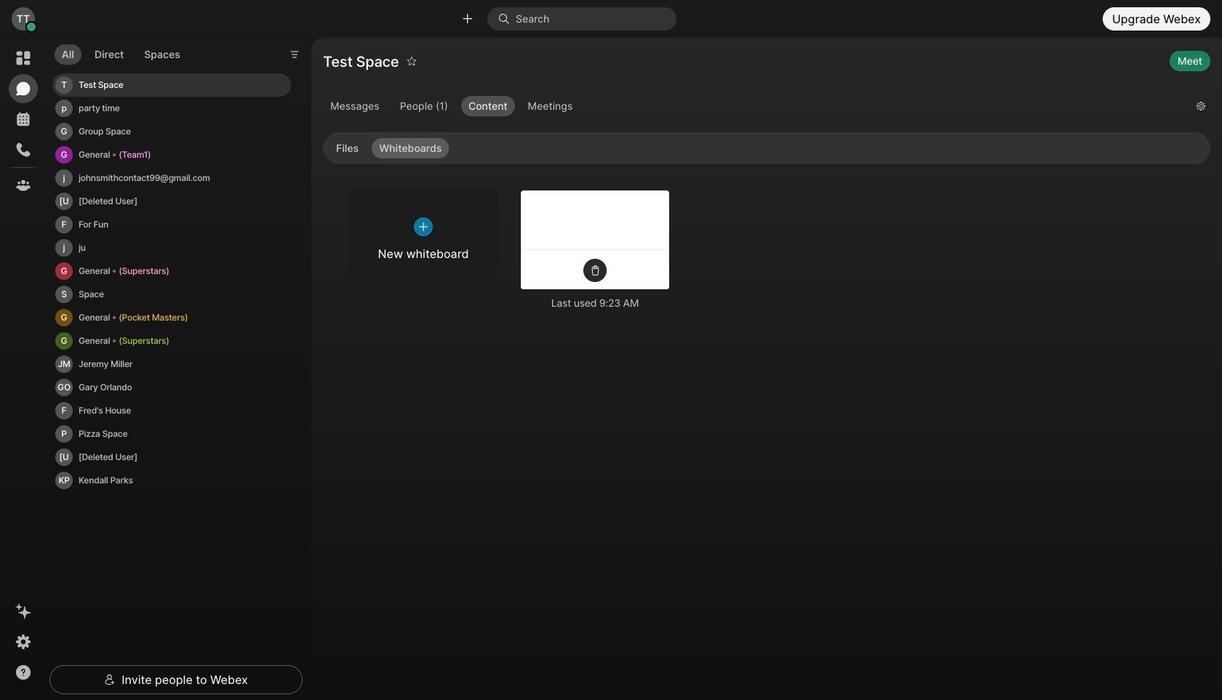 Task type: locate. For each thing, give the bounding box(es) containing it.
ju list item
[[52, 236, 291, 260]]

for fun list item
[[52, 213, 291, 236]]

general list item down party time list item
[[52, 143, 291, 166]]

tab list
[[51, 36, 191, 69]]

general list item down for fun list item
[[52, 260, 291, 283]]

[deleted user] list item down fred's house list item
[[52, 446, 291, 469]]

(team1) element
[[119, 147, 151, 163]]

0 horizontal spatial wrapper image
[[26, 22, 37, 32]]

1 (superstars) element from the top
[[119, 263, 169, 279]]

0 vertical spatial (superstars) element
[[119, 263, 169, 279]]

johnsmithcontact99@gmail.com list item
[[52, 166, 291, 190]]

(superstars) element down (pocket masters) element
[[119, 333, 169, 349]]

[deleted user] list item up ju list item
[[52, 190, 291, 213]]

general list item
[[52, 143, 291, 166], [52, 260, 291, 283], [52, 306, 291, 330], [52, 330, 291, 353]]

navigation
[[0, 38, 47, 701]]

0 vertical spatial [deleted user] list item
[[52, 190, 291, 213]]

view space settings image
[[1196, 94, 1206, 118]]

test space list item
[[52, 73, 291, 97]]

wrapper image
[[498, 13, 516, 25], [26, 22, 37, 32], [104, 675, 116, 686]]

teams, has no new notifications image
[[15, 177, 32, 194]]

messaging, has no new notifications image
[[15, 80, 32, 98]]

connect people image
[[461, 12, 475, 26]]

2 (superstars) element from the top
[[119, 333, 169, 349]]

pizza space list item
[[52, 423, 291, 446]]

1 horizontal spatial wrapper image
[[104, 675, 116, 686]]

meetings image
[[15, 111, 32, 128]]

4 general list item from the top
[[52, 330, 291, 353]]

plus_12 image
[[414, 218, 433, 237]]

group
[[323, 96, 1185, 119]]

(superstars) element
[[119, 263, 169, 279], [119, 333, 169, 349]]

general list item down (pocket masters) element
[[52, 330, 291, 353]]

1 vertical spatial (superstars) element
[[119, 333, 169, 349]]

what's new image
[[15, 603, 32, 621]]

(superstars) element down ju list item
[[119, 263, 169, 279]]

1 vertical spatial [deleted user] list item
[[52, 446, 291, 469]]

2 general list item from the top
[[52, 260, 291, 283]]

general list item up jeremy miller list item
[[52, 306, 291, 330]]

2 [deleted user] list item from the top
[[52, 446, 291, 469]]

help image
[[15, 664, 32, 682]]

1 [deleted user] list item from the top
[[52, 190, 291, 213]]

[deleted user] list item
[[52, 190, 291, 213], [52, 446, 291, 469]]

1 general list item from the top
[[52, 143, 291, 166]]



Task type: describe. For each thing, give the bounding box(es) containing it.
fred's house list item
[[52, 399, 291, 423]]

group space list item
[[52, 120, 291, 143]]

filter by image
[[289, 49, 301, 61]]

gary orlando list item
[[52, 376, 291, 399]]

(superstars) element for fourth general list item from the top of the page
[[119, 333, 169, 349]]

kendall parks list item
[[52, 469, 291, 493]]

delete whiteboard image
[[591, 265, 601, 275]]

webex tab list
[[9, 44, 38, 200]]

(superstars) element for 3rd general list item from the bottom of the page
[[119, 263, 169, 279]]

add to favorites image
[[407, 49, 417, 73]]

calls image
[[15, 141, 32, 159]]

settings image
[[15, 634, 32, 651]]

space list item
[[52, 283, 291, 306]]

jeremy miller list item
[[52, 353, 291, 376]]

3 general list item from the top
[[52, 306, 291, 330]]

2 horizontal spatial wrapper image
[[498, 13, 516, 25]]

(pocket masters) element
[[119, 310, 188, 326]]

dashboard image
[[15, 49, 32, 67]]

party time list item
[[52, 97, 291, 120]]



Task type: vqa. For each thing, say whether or not it's contained in the screenshot.
the Fred's House list item
yes



